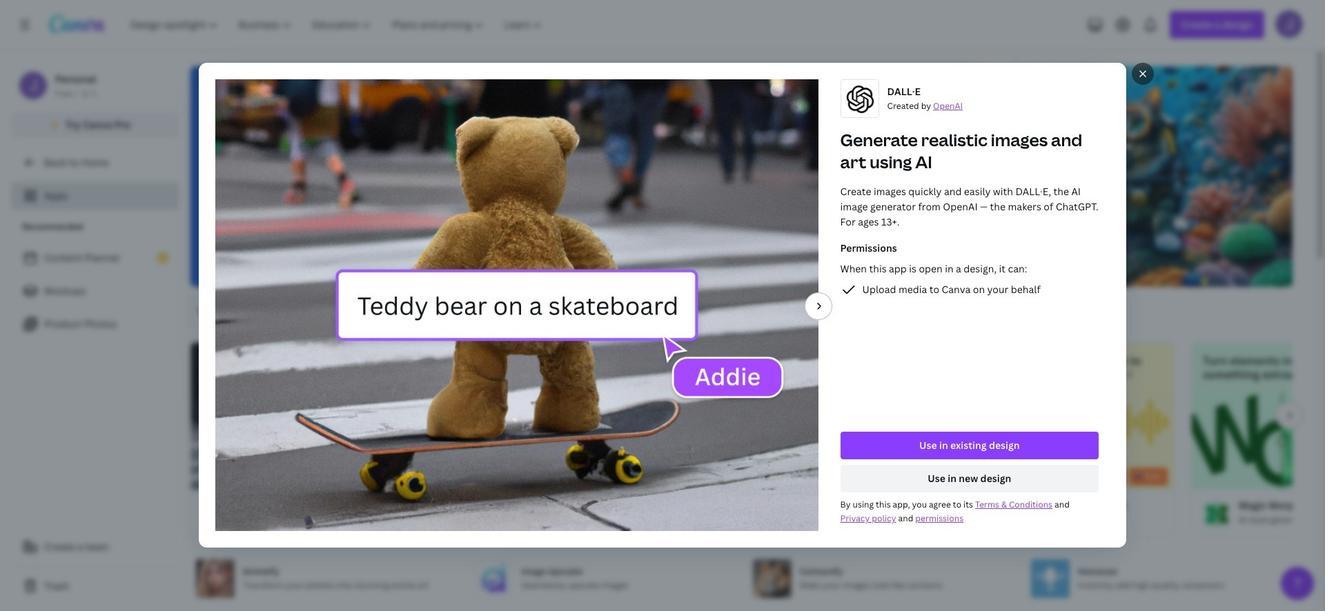 Task type: locate. For each thing, give the bounding box(es) containing it.
1 vertical spatial avatars by neiroai image
[[1003, 501, 1031, 529]]

1 vertical spatial d-id ai presenters image
[[403, 501, 430, 529]]

dall·e image
[[191, 393, 374, 490], [202, 501, 230, 529]]

Input field to search for apps search field
[[218, 299, 430, 325]]

list
[[11, 244, 180, 338]]

0 vertical spatial dall·e image
[[191, 393, 374, 490]]

1 vertical spatial magic media image
[[803, 501, 831, 529]]

0 vertical spatial d-id ai presenters image
[[392, 393, 574, 490]]

avatars by neiroai image
[[992, 393, 1175, 490], [1003, 501, 1031, 529]]

0 vertical spatial avatars by neiroai image
[[992, 393, 1175, 490]]

d-id ai presenters image
[[392, 393, 574, 490], [403, 501, 430, 529]]

0 vertical spatial imagen image
[[592, 393, 774, 490]]

magic media image
[[792, 393, 974, 490], [803, 501, 831, 529]]

0 vertical spatial magic morph image
[[1193, 393, 1326, 490]]

imagen image
[[592, 393, 774, 490], [603, 501, 631, 529]]

1 vertical spatial dall·e image
[[202, 501, 230, 529]]

1 vertical spatial imagen image
[[603, 501, 631, 529]]

magic morph image
[[1193, 393, 1326, 490], [1204, 501, 1231, 529]]



Task type: vqa. For each thing, say whether or not it's contained in the screenshot.
LIKE
no



Task type: describe. For each thing, give the bounding box(es) containing it.
an image with a cursor next to a text box containing the prompt "a cat going scuba diving" to generate an image. the generated image of a cat doing scuba diving is behind the text box. image
[[901, 66, 1294, 287]]

0 vertical spatial magic media image
[[792, 393, 974, 490]]

top level navigation element
[[122, 11, 555, 39]]

1 vertical spatial magic morph image
[[1204, 501, 1231, 529]]



